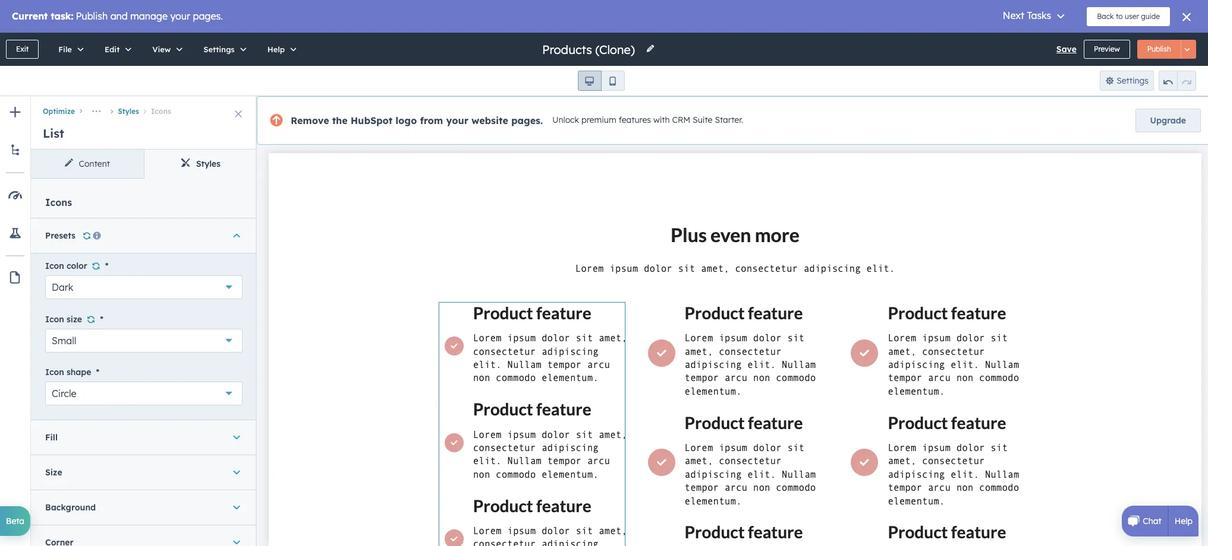 Task type: describe. For each thing, give the bounding box(es) containing it.
caret image for presets dropdown button
[[233, 230, 240, 242]]

caret image for size dropdown button
[[233, 467, 240, 479]]

premium
[[581, 115, 616, 126]]

dark button
[[45, 276, 243, 300]]

edit button
[[92, 33, 140, 66]]

suite
[[693, 115, 713, 126]]

view
[[152, 45, 171, 54]]

small button
[[45, 329, 243, 353]]

presets button
[[45, 219, 243, 253]]

close image
[[235, 111, 242, 118]]

features
[[619, 115, 651, 126]]

with
[[653, 115, 670, 126]]

your
[[446, 115, 468, 127]]

navigation containing optimize
[[31, 96, 257, 120]]

save
[[1056, 44, 1077, 55]]

list
[[43, 126, 64, 141]]

shape
[[67, 367, 91, 378]]

crm
[[672, 115, 690, 126]]

pages.
[[511, 115, 543, 127]]

beta
[[6, 517, 24, 527]]

content
[[79, 159, 110, 169]]

website
[[471, 115, 508, 127]]

0 horizontal spatial settings button
[[191, 33, 255, 66]]

background
[[45, 503, 96, 514]]

icon size
[[45, 314, 82, 325]]

hubspot
[[351, 115, 393, 127]]

edit
[[105, 45, 120, 54]]

fill button
[[45, 421, 243, 455]]

upgrade link
[[1135, 109, 1201, 133]]

publish button
[[1137, 40, 1181, 59]]

1 group from the left
[[578, 71, 625, 91]]

size
[[45, 468, 62, 479]]

1 vertical spatial settings button
[[1100, 71, 1154, 91]]

exit link
[[6, 40, 39, 59]]

1 horizontal spatial icons
[[151, 107, 171, 116]]

unlock premium features with crm suite starter.
[[552, 115, 743, 126]]

background button
[[45, 491, 243, 526]]

icon for small
[[45, 314, 64, 325]]

4 caret image from the top
[[233, 537, 240, 547]]

3 icon from the top
[[45, 367, 64, 378]]

icon for dark
[[45, 261, 64, 272]]



Task type: locate. For each thing, give the bounding box(es) containing it.
help inside button
[[267, 45, 285, 54]]

icon up circle
[[45, 367, 64, 378]]

settings down preview button
[[1117, 76, 1149, 86]]

navigation
[[31, 96, 257, 120]]

remove
[[291, 115, 329, 127]]

content link
[[31, 150, 144, 178]]

preview
[[1094, 45, 1120, 54]]

save button
[[1056, 42, 1077, 56]]

styles button
[[106, 107, 139, 116]]

3 caret image from the top
[[233, 502, 240, 514]]

1 horizontal spatial help
[[1175, 517, 1193, 527]]

exit
[[16, 45, 29, 54]]

icon color
[[45, 261, 87, 272]]

file button
[[46, 33, 92, 66]]

2 icon from the top
[[45, 314, 64, 325]]

caret image inside size dropdown button
[[233, 467, 240, 479]]

1 horizontal spatial styles
[[196, 159, 220, 169]]

beta button
[[0, 507, 30, 537]]

tab list containing content
[[31, 150, 257, 179]]

settings button
[[191, 33, 255, 66], [1100, 71, 1154, 91]]

size button
[[45, 456, 243, 490]]

chat
[[1143, 517, 1162, 527]]

view button
[[140, 33, 191, 66]]

0 vertical spatial settings
[[204, 45, 235, 54]]

icons right styles button
[[151, 107, 171, 116]]

1 vertical spatial icons
[[45, 197, 72, 209]]

1 vertical spatial settings
[[1117, 76, 1149, 86]]

0 horizontal spatial help
[[267, 45, 285, 54]]

presets
[[45, 231, 75, 241]]

group down publish group
[[1159, 71, 1196, 91]]

small
[[52, 335, 76, 347]]

publish
[[1147, 45, 1171, 54]]

0 horizontal spatial settings
[[204, 45, 235, 54]]

caret image
[[233, 432, 240, 444]]

0 vertical spatial settings button
[[191, 33, 255, 66]]

optimize button
[[43, 107, 75, 116]]

help
[[267, 45, 285, 54], [1175, 517, 1193, 527]]

dark
[[52, 282, 73, 294]]

size
[[67, 314, 82, 325]]

help button
[[255, 33, 305, 66]]

2 vertical spatial icon
[[45, 367, 64, 378]]

1 vertical spatial icon
[[45, 314, 64, 325]]

starter.
[[715, 115, 743, 126]]

group
[[578, 71, 625, 91], [1159, 71, 1196, 91]]

0 vertical spatial icon
[[45, 261, 64, 272]]

0 horizontal spatial icons
[[45, 197, 72, 209]]

1 vertical spatial help
[[1175, 517, 1193, 527]]

fill
[[45, 433, 58, 443]]

optimize
[[43, 107, 75, 116]]

icon left 'size'
[[45, 314, 64, 325]]

2 group from the left
[[1159, 71, 1196, 91]]

icon shape
[[45, 367, 91, 378]]

caret image
[[233, 230, 240, 242], [233, 467, 240, 479], [233, 502, 240, 514], [233, 537, 240, 547]]

circle
[[52, 388, 76, 400]]

tab list
[[31, 150, 257, 179]]

settings right view button at left top
[[204, 45, 235, 54]]

caret image inside presets dropdown button
[[233, 230, 240, 242]]

unlock
[[552, 115, 579, 126]]

styles link
[[144, 150, 257, 178]]

circle button
[[45, 382, 243, 406]]

the
[[332, 115, 348, 127]]

1 icon from the top
[[45, 261, 64, 272]]

None field
[[541, 41, 638, 57]]

group up premium at top
[[578, 71, 625, 91]]

preview button
[[1084, 40, 1130, 59]]

icons
[[151, 107, 171, 116], [45, 197, 72, 209]]

0 vertical spatial styles
[[118, 107, 139, 116]]

1 vertical spatial styles
[[196, 159, 220, 169]]

0 horizontal spatial styles
[[118, 107, 139, 116]]

color
[[67, 261, 87, 272]]

caret image for background dropdown button
[[233, 502, 240, 514]]

styles inside styles "link"
[[196, 159, 220, 169]]

file
[[58, 45, 72, 54]]

publish group
[[1137, 40, 1196, 59]]

upgrade
[[1150, 115, 1186, 126]]

0 vertical spatial help
[[267, 45, 285, 54]]

icons button
[[139, 107, 171, 116]]

1 caret image from the top
[[233, 230, 240, 242]]

0 horizontal spatial group
[[578, 71, 625, 91]]

from
[[420, 115, 443, 127]]

0 vertical spatial icons
[[151, 107, 171, 116]]

styles
[[118, 107, 139, 116], [196, 159, 220, 169]]

1 horizontal spatial settings button
[[1100, 71, 1154, 91]]

1 horizontal spatial settings
[[1117, 76, 1149, 86]]

settings
[[204, 45, 235, 54], [1117, 76, 1149, 86]]

icon
[[45, 261, 64, 272], [45, 314, 64, 325], [45, 367, 64, 378]]

1 horizontal spatial group
[[1159, 71, 1196, 91]]

logo
[[396, 115, 417, 127]]

caret image inside background dropdown button
[[233, 502, 240, 514]]

icon left color
[[45, 261, 64, 272]]

2 caret image from the top
[[233, 467, 240, 479]]

icons up presets
[[45, 197, 72, 209]]

remove the hubspot logo from your website pages.
[[291, 115, 543, 127]]



Task type: vqa. For each thing, say whether or not it's contained in the screenshot.
the middle Icon
yes



